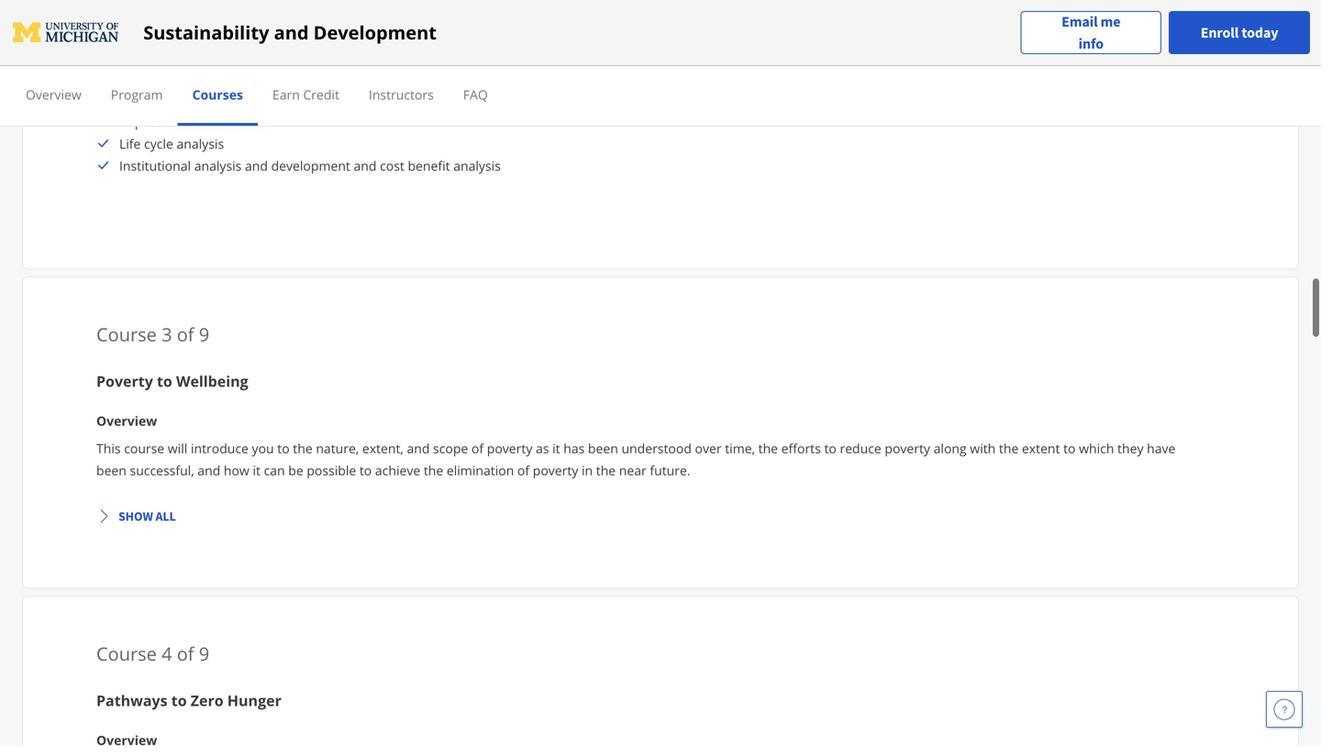 Task type: locate. For each thing, give the bounding box(es) containing it.
the
[[293, 440, 313, 457], [759, 440, 778, 457], [999, 440, 1019, 457], [424, 462, 444, 479], [596, 462, 616, 479]]

1 vertical spatial course
[[96, 641, 157, 666]]

4
[[162, 641, 172, 666]]

you inside this course will introduce you to the nature, extent, and scope of poverty as it has been understood over time, the efforts to reduce poverty along with the extent to which they have been successful, and how it can be possible to achieve the elimination of poverty in the near future.
[[252, 440, 274, 457]]

you
[[134, 41, 158, 59], [252, 440, 274, 457]]

course for course 4 of 9
[[96, 641, 157, 666]]

2 9 from the top
[[199, 641, 209, 666]]

be
[[288, 462, 304, 479]]

to down extent,
[[360, 462, 372, 479]]

to
[[157, 371, 172, 391], [277, 440, 290, 457], [825, 440, 837, 457], [1064, 440, 1076, 457], [360, 462, 372, 479], [171, 691, 187, 711]]

all
[[156, 508, 176, 525]]

analysis
[[177, 135, 224, 152], [194, 157, 242, 175], [454, 157, 501, 175]]

1 vertical spatial overview
[[96, 412, 157, 430]]

0 vertical spatial it
[[553, 440, 560, 457]]

poverty to wellbeing
[[96, 371, 248, 391]]

along
[[934, 440, 967, 457]]

enroll today
[[1201, 23, 1279, 42]]

information
[[192, 91, 263, 108]]

wellbeing
[[176, 371, 248, 391]]

course left 3
[[96, 322, 157, 347]]

1 9 from the top
[[199, 322, 209, 347]]

1 horizontal spatial been
[[588, 440, 618, 457]]

credit
[[303, 86, 340, 103]]

program link
[[111, 86, 163, 103]]

of right elimination
[[518, 462, 530, 479]]

1 vertical spatial 9
[[199, 641, 209, 666]]

9
[[199, 322, 209, 347], [199, 641, 209, 666]]

today
[[1242, 23, 1279, 42]]

you right what
[[134, 41, 158, 59]]

enroll today button
[[1170, 11, 1311, 54]]

reduce
[[840, 440, 882, 457]]

1 horizontal spatial you
[[252, 440, 274, 457]]

2 course from the top
[[96, 641, 157, 666]]

with
[[970, 440, 996, 457]]

overview up course
[[96, 412, 157, 430]]

overview
[[26, 86, 81, 103], [96, 412, 157, 430]]

1 horizontal spatial it
[[553, 440, 560, 457]]

been
[[588, 440, 618, 457], [96, 462, 127, 479]]

the right 'with'
[[999, 440, 1019, 457]]

achieve
[[375, 462, 421, 479]]

application,
[[321, 91, 390, 108]]

the right time,
[[759, 440, 778, 457]]

will for introduce
[[168, 440, 188, 457]]

of right 3
[[177, 322, 194, 347]]

faq
[[463, 86, 488, 103]]

1 vertical spatial will
[[168, 440, 188, 457]]

will left learn
[[161, 41, 184, 59]]

overview inside certificate menu element
[[26, 86, 81, 103]]

will inside this course will introduce you to the nature, extent, and scope of poverty as it has been understood over time, the efforts to reduce poverty along with the extent to which they have been successful, and how it can be possible to achieve the elimination of poverty in the near future.
[[168, 440, 188, 457]]

0 vertical spatial 9
[[199, 322, 209, 347]]

it right as
[[553, 440, 560, 457]]

of
[[177, 322, 194, 347], [472, 440, 484, 457], [518, 462, 530, 479], [177, 641, 194, 666]]

course left 4
[[96, 641, 157, 666]]

certificate menu element
[[11, 66, 1311, 126]]

1 vertical spatial you
[[252, 440, 274, 457]]

will
[[161, 41, 184, 59], [168, 440, 188, 457]]

the right in
[[596, 462, 616, 479]]

0 vertical spatial course
[[96, 322, 157, 347]]

and left the limitations
[[486, 91, 509, 108]]

sustainability
[[143, 20, 269, 45]]

institutional
[[119, 157, 191, 175]]

cycle
[[144, 135, 173, 152]]

been up in
[[588, 440, 618, 457]]

course
[[96, 322, 157, 347], [96, 641, 157, 666]]

over
[[695, 440, 722, 457]]

faq link
[[463, 86, 488, 103]]

1 course from the top
[[96, 322, 157, 347]]

cost
[[380, 157, 405, 175]]

and up earn
[[274, 20, 309, 45]]

email me info button
[[1021, 11, 1162, 55]]

understood
[[622, 440, 692, 457]]

will for learn
[[161, 41, 184, 59]]

0 horizontal spatial it
[[253, 462, 261, 479]]

show all
[[118, 508, 176, 525]]

been down the this
[[96, 462, 127, 479]]

demonstration
[[394, 91, 483, 108]]

show all button
[[89, 500, 183, 533]]

limitations
[[513, 91, 576, 108]]

to right efforts at bottom right
[[825, 440, 837, 457]]

poverty
[[96, 371, 153, 391]]

pathways
[[96, 691, 168, 711]]

and left cost
[[354, 157, 377, 175]]

you up can
[[252, 440, 274, 457]]

it left can
[[253, 462, 261, 479]]

what you will learn
[[96, 41, 221, 59]]

the down scope in the left of the page
[[424, 462, 444, 479]]

what
[[96, 41, 131, 59]]

benefit
[[408, 157, 450, 175]]

0 horizontal spatial been
[[96, 462, 127, 479]]

0 horizontal spatial overview
[[26, 86, 81, 103]]

poverty left along
[[885, 440, 931, 457]]

the up be
[[293, 440, 313, 457]]

which
[[1079, 440, 1115, 457]]

efforts
[[782, 440, 821, 457]]

will up successful,
[[168, 440, 188, 457]]

1 vertical spatial it
[[253, 462, 261, 479]]

of up elimination
[[472, 440, 484, 457]]

course 4 of 9
[[96, 641, 209, 666]]

hunger
[[227, 691, 282, 711]]

0 vertical spatial you
[[134, 41, 158, 59]]

overview down university of michigan image
[[26, 86, 81, 103]]

9 right 4
[[199, 641, 209, 666]]

0 vertical spatial will
[[161, 41, 184, 59]]

poverty
[[487, 440, 533, 457], [885, 440, 931, 457], [533, 462, 579, 479]]

9 right 3
[[199, 322, 209, 347]]

of right 4
[[177, 641, 194, 666]]

this
[[96, 440, 121, 457]]

can
[[264, 462, 285, 479]]

it
[[553, 440, 560, 457], [253, 462, 261, 479]]

course
[[124, 440, 164, 457]]

they
[[1118, 440, 1144, 457]]

has
[[564, 440, 585, 457]]

courses
[[192, 86, 243, 103]]

and
[[274, 20, 309, 45], [486, 91, 509, 108], [245, 157, 268, 175], [354, 157, 377, 175], [407, 440, 430, 457], [198, 462, 221, 479]]

1 horizontal spatial overview
[[96, 412, 157, 430]]

0 vertical spatial overview
[[26, 86, 81, 103]]



Task type: vqa. For each thing, say whether or not it's contained in the screenshot.
me at the top right
yes



Task type: describe. For each thing, give the bounding box(es) containing it.
in
[[582, 462, 593, 479]]

impact evaluation
[[119, 113, 226, 130]]

development
[[314, 20, 437, 45]]

to right poverty
[[157, 371, 172, 391]]

9 for course 4 of 9
[[199, 641, 209, 666]]

help center image
[[1274, 698, 1296, 721]]

and left development
[[245, 157, 268, 175]]

poverty left as
[[487, 440, 533, 457]]

email
[[1062, 12, 1098, 31]]

and down introduce
[[198, 462, 221, 479]]

courses link
[[192, 86, 243, 103]]

info
[[1079, 34, 1104, 53]]

to up can
[[277, 440, 290, 457]]

to left zero
[[171, 691, 187, 711]]

0 horizontal spatial you
[[134, 41, 158, 59]]

me
[[1101, 12, 1121, 31]]

overview link
[[26, 86, 81, 103]]

pathways to zero hunger
[[96, 691, 282, 711]]

1 vertical spatial been
[[96, 462, 127, 479]]

successful,
[[130, 462, 194, 479]]

how
[[224, 462, 249, 479]]

near
[[619, 462, 647, 479]]

course 3 of 9
[[96, 322, 209, 347]]

instructors
[[369, 86, 434, 103]]

course for course 3 of 9
[[96, 322, 157, 347]]

program
[[111, 86, 163, 103]]

earn credit
[[273, 86, 340, 103]]

have
[[1147, 440, 1176, 457]]

time,
[[725, 440, 755, 457]]

sustainability and development
[[143, 20, 437, 45]]

extent,
[[362, 440, 404, 457]]

as
[[536, 440, 549, 457]]

university of michigan image
[[11, 18, 121, 47]]

life
[[119, 135, 141, 152]]

instructors link
[[369, 86, 434, 103]]

extent
[[1022, 440, 1061, 457]]

3
[[162, 322, 172, 347]]

earn credit link
[[273, 86, 340, 103]]

systems:
[[266, 91, 318, 108]]

geographic
[[119, 91, 188, 108]]

evaluation
[[164, 113, 226, 130]]

development
[[271, 157, 350, 175]]

future.
[[650, 462, 691, 479]]

poverty down as
[[533, 462, 579, 479]]

to left which
[[1064, 440, 1076, 457]]

zero
[[191, 691, 224, 711]]

0 vertical spatial been
[[588, 440, 618, 457]]

impact
[[119, 113, 161, 130]]

nature,
[[316, 440, 359, 457]]

geographic information systems: application, demonstration and limitations
[[119, 91, 576, 108]]

institutional analysis and development and cost benefit analysis
[[119, 157, 501, 175]]

elimination
[[447, 462, 514, 479]]

email me info
[[1062, 12, 1121, 53]]

enroll
[[1201, 23, 1239, 42]]

life cycle analysis
[[119, 135, 224, 152]]

show
[[118, 508, 153, 525]]

earn
[[273, 86, 300, 103]]

this course will introduce you to the nature, extent, and scope of poverty as it has been understood over time, the efforts to reduce poverty along with the extent to which they have been successful, and how it can be possible to achieve the elimination of poverty in the near future.
[[96, 440, 1176, 479]]

possible
[[307, 462, 356, 479]]

introduce
[[191, 440, 249, 457]]

scope
[[433, 440, 468, 457]]

9 for course 3 of 9
[[199, 322, 209, 347]]

and up achieve
[[407, 440, 430, 457]]

learn
[[187, 41, 221, 59]]



